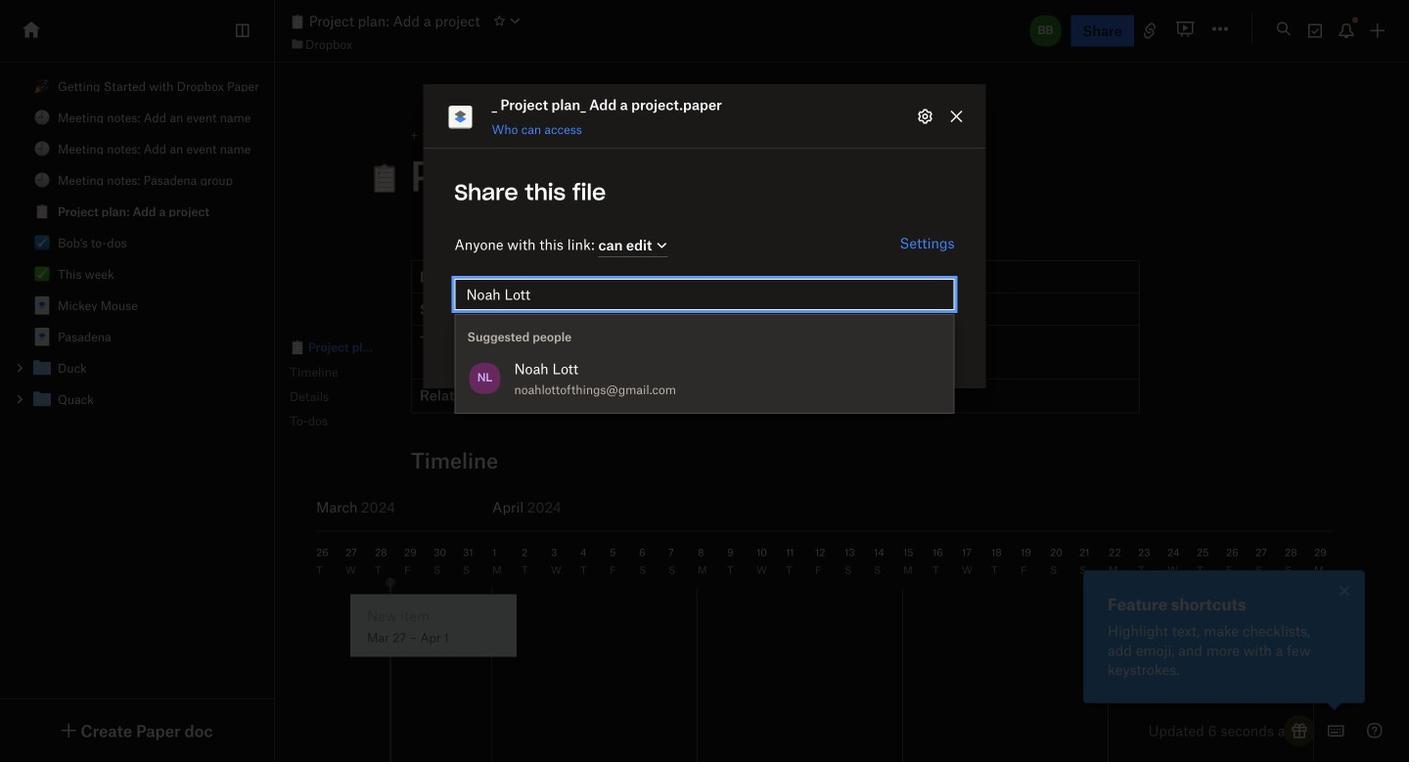 Task type: vqa. For each thing, say whether or not it's contained in the screenshot.
template content image
yes



Task type: locate. For each thing, give the bounding box(es) containing it.
list item
[[0, 352, 274, 384], [0, 384, 274, 415]]

2 clipboard image from the top
[[290, 340, 305, 355]]

template content image
[[30, 294, 54, 317]]

2 vertical spatial nine o'clock image
[[34, 172, 50, 188]]

0 vertical spatial nine o'clock image
[[34, 110, 50, 125]]

1 vertical spatial nine o'clock image
[[34, 141, 50, 157]]

1 vertical spatial clipboard image
[[290, 340, 305, 355]]

check mark button image
[[34, 266, 50, 282]]

clipboard image
[[290, 14, 305, 29], [290, 340, 305, 355]]

0 vertical spatial clipboard image
[[290, 14, 305, 29]]

option
[[456, 352, 954, 405]]

2 list item from the top
[[0, 384, 274, 415]]

dialog
[[423, 84, 986, 414]]

heading
[[369, 150, 1106, 201]]

nine o'clock image
[[34, 110, 50, 125], [34, 141, 50, 157], [34, 172, 50, 188]]

close image
[[1334, 580, 1357, 603]]

navigation
[[269, 315, 460, 454]]

1 nine o'clock image from the top
[[34, 110, 50, 125]]



Task type: describe. For each thing, give the bounding box(es) containing it.
template content image
[[30, 325, 54, 349]]

1 clipboard image from the top
[[290, 14, 305, 29]]

1 list item from the top
[[0, 352, 274, 384]]

check box with check image
[[34, 235, 50, 251]]

/ contents list
[[0, 70, 274, 415]]

2 nine o'clock image from the top
[[34, 141, 50, 157]]

Add an email or name text field
[[467, 284, 943, 305]]

party popper image
[[34, 78, 50, 94]]

overlay image
[[1334, 580, 1357, 603]]

3 nine o'clock image from the top
[[34, 172, 50, 188]]

clipboard image
[[34, 204, 50, 219]]



